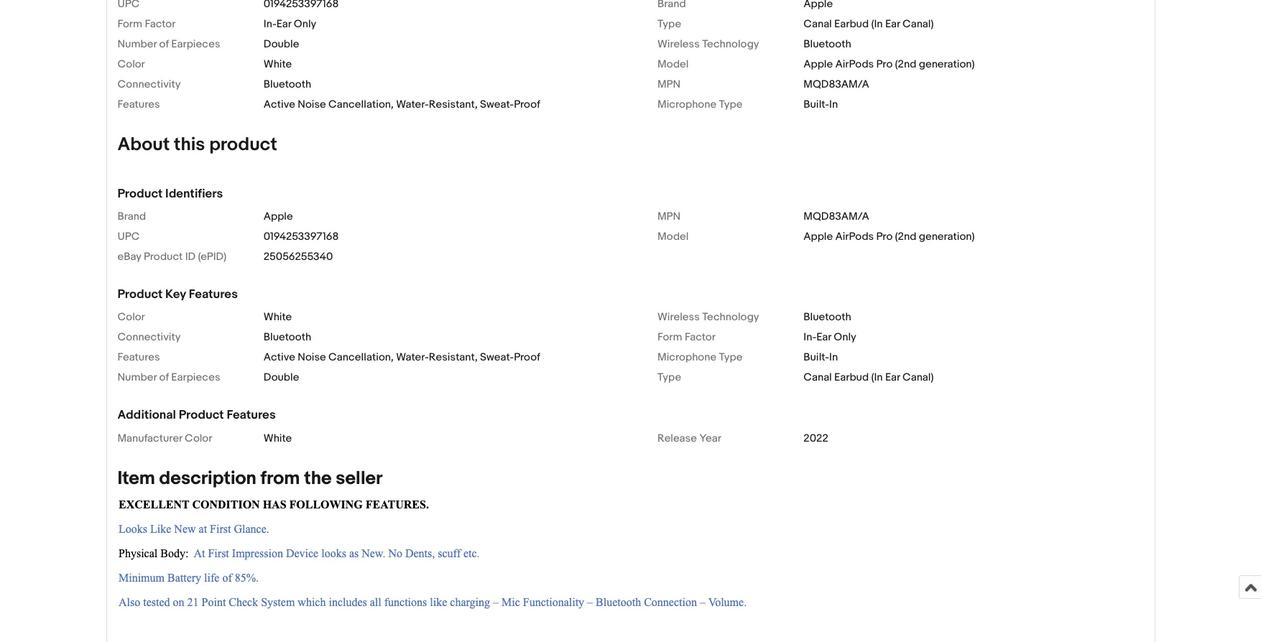 Task type: locate. For each thing, give the bounding box(es) containing it.
2 apple airpods pro (2nd generation) from the top
[[804, 230, 975, 244]]

2 airpods from the top
[[836, 230, 874, 244]]

2 mpn from the top
[[658, 210, 681, 224]]

1 earpieces from the top
[[171, 37, 220, 51]]

in-ear only
[[264, 17, 316, 31], [804, 331, 857, 345]]

1 vertical spatial mqd83am/a
[[804, 210, 869, 224]]

1 vertical spatial in-ear only
[[804, 331, 857, 345]]

1 vertical spatial in
[[829, 351, 838, 365]]

(in for in-ear only
[[871, 17, 883, 31]]

pro
[[877, 57, 893, 71], [877, 230, 893, 244]]

1 canal) from the top
[[903, 17, 934, 31]]

1 vertical spatial connectivity
[[118, 331, 181, 345]]

2 (2nd from the top
[[895, 230, 917, 244]]

1 double from the top
[[264, 37, 299, 51]]

connectivity down key
[[118, 331, 181, 345]]

earpieces
[[171, 37, 220, 51], [171, 371, 220, 385]]

canal for double
[[804, 371, 832, 385]]

1 wireless from the top
[[658, 37, 700, 51]]

1 mqd83am/a from the top
[[804, 78, 869, 91]]

in-
[[264, 17, 276, 31], [804, 331, 817, 345]]

in
[[829, 98, 838, 111], [829, 351, 838, 365]]

0 vertical spatial white
[[264, 57, 292, 71]]

canal earbud (in ear canal)
[[804, 17, 934, 31], [804, 371, 934, 385]]

canal)
[[903, 17, 934, 31], [903, 371, 934, 385]]

1 airpods from the top
[[836, 57, 874, 71]]

2 canal earbud (in ear canal) from the top
[[804, 371, 934, 385]]

2 vertical spatial color
[[185, 432, 212, 445]]

0 vertical spatial model
[[658, 57, 689, 71]]

2 wireless technology from the top
[[658, 311, 759, 324]]

resistant,
[[429, 98, 478, 111], [429, 351, 478, 365]]

0 vertical spatial canal)
[[903, 17, 934, 31]]

2 white from the top
[[264, 311, 292, 324]]

1 vertical spatial number of earpieces
[[118, 371, 220, 385]]

2 number of earpieces from the top
[[118, 371, 220, 385]]

1 pro from the top
[[877, 57, 893, 71]]

number of earpieces for type
[[118, 371, 220, 385]]

2 sweat- from the top
[[480, 351, 514, 365]]

1 vertical spatial wireless
[[658, 311, 700, 324]]

wireless technology
[[658, 37, 759, 51], [658, 311, 759, 324]]

about
[[118, 134, 170, 156]]

0 vertical spatial noise
[[298, 98, 326, 111]]

0 vertical spatial earpieces
[[171, 37, 220, 51]]

1 vertical spatial earbud
[[834, 371, 869, 385]]

generation) for white
[[919, 57, 975, 71]]

1 vertical spatial active
[[264, 351, 295, 365]]

technology for white
[[702, 311, 759, 324]]

2 cancellation, from the top
[[329, 351, 394, 365]]

1 vertical spatial white
[[264, 311, 292, 324]]

1 canal from the top
[[804, 17, 832, 31]]

manufacturer color
[[118, 432, 212, 445]]

1 vertical spatial model
[[658, 230, 689, 244]]

2 model from the top
[[658, 230, 689, 244]]

0 vertical spatial resistant,
[[429, 98, 478, 111]]

1 vertical spatial pro
[[877, 230, 893, 244]]

1 vertical spatial built-
[[804, 351, 829, 365]]

1 canal earbud (in ear canal) from the top
[[804, 17, 934, 31]]

1 vertical spatial in-
[[804, 331, 817, 345]]

1 vertical spatial water-
[[396, 351, 429, 365]]

0 vertical spatial earbud
[[834, 17, 869, 31]]

1 (in from the top
[[871, 17, 883, 31]]

1 horizontal spatial in-ear only
[[804, 331, 857, 345]]

from
[[261, 468, 300, 490]]

canal) for double
[[903, 371, 934, 385]]

features up "item description from the seller" at the bottom of page
[[227, 408, 276, 423]]

1 horizontal spatial factor
[[685, 331, 716, 345]]

double for type
[[264, 371, 299, 385]]

0 vertical spatial microphone type
[[658, 98, 743, 111]]

double for wireless technology
[[264, 37, 299, 51]]

0 vertical spatial wireless
[[658, 37, 700, 51]]

product
[[118, 187, 163, 201], [144, 250, 183, 264], [118, 288, 163, 302], [179, 408, 224, 423]]

mqd83am/a
[[804, 78, 869, 91], [804, 210, 869, 224]]

1 vertical spatial canal)
[[903, 371, 934, 385]]

features
[[118, 98, 160, 111], [189, 288, 238, 302], [118, 351, 160, 365], [227, 408, 276, 423]]

1 vertical spatial proof
[[514, 351, 540, 365]]

1 horizontal spatial in-
[[804, 331, 817, 345]]

airpods
[[836, 57, 874, 71], [836, 230, 874, 244]]

2 pro from the top
[[877, 230, 893, 244]]

number of earpieces
[[118, 37, 220, 51], [118, 371, 220, 385]]

0 vertical spatial sweat-
[[480, 98, 514, 111]]

2 resistant, from the top
[[429, 351, 478, 365]]

0 vertical spatial factor
[[145, 17, 176, 31]]

1 vertical spatial canal
[[804, 371, 832, 385]]

water-
[[396, 98, 429, 111], [396, 351, 429, 365]]

1 connectivity from the top
[[118, 78, 181, 91]]

1 vertical spatial number
[[118, 371, 157, 385]]

color for model
[[118, 57, 145, 71]]

earpieces for wireless technology
[[171, 37, 220, 51]]

product
[[209, 134, 277, 156]]

0 vertical spatial (in
[[871, 17, 883, 31]]

0 vertical spatial generation)
[[919, 57, 975, 71]]

the
[[304, 468, 332, 490]]

product key features
[[118, 288, 238, 302]]

(2nd
[[895, 57, 917, 71], [895, 230, 917, 244]]

canal
[[804, 17, 832, 31], [804, 371, 832, 385]]

2 technology from the top
[[702, 311, 759, 324]]

factor
[[145, 17, 176, 31], [685, 331, 716, 345]]

1 vertical spatial double
[[264, 371, 299, 385]]

2 noise from the top
[[298, 351, 326, 365]]

active noise cancellation, water-resistant, sweat-proof
[[264, 98, 540, 111], [264, 351, 540, 365]]

2 mqd83am/a from the top
[[804, 210, 869, 224]]

1 vertical spatial microphone type
[[658, 351, 743, 365]]

wireless technology for white
[[658, 311, 759, 324]]

id
[[185, 250, 196, 264]]

0 vertical spatial canal earbud (in ear canal)
[[804, 17, 934, 31]]

ebay
[[118, 250, 141, 264]]

connectivity for mpn
[[118, 78, 181, 91]]

0 vertical spatial microphone
[[658, 98, 717, 111]]

apple airpods pro (2nd generation)
[[804, 57, 975, 71], [804, 230, 975, 244]]

2 in from the top
[[829, 351, 838, 365]]

1 vertical spatial cancellation,
[[329, 351, 394, 365]]

color for wireless technology
[[118, 311, 145, 324]]

mpn for bluetooth
[[658, 78, 681, 91]]

earbud for in-ear only
[[834, 17, 869, 31]]

proof
[[514, 98, 540, 111], [514, 351, 540, 365]]

ear
[[276, 17, 291, 31], [885, 17, 900, 31], [817, 331, 832, 345], [885, 371, 900, 385]]

0 vertical spatial (2nd
[[895, 57, 917, 71]]

product left id
[[144, 250, 183, 264]]

1 vertical spatial airpods
[[836, 230, 874, 244]]

technology
[[702, 37, 759, 51], [702, 311, 759, 324]]

0 vertical spatial form
[[118, 17, 142, 31]]

key
[[165, 288, 186, 302]]

0 vertical spatial apple
[[804, 57, 833, 71]]

sweat-
[[480, 98, 514, 111], [480, 351, 514, 365]]

noise
[[298, 98, 326, 111], [298, 351, 326, 365]]

1 generation) from the top
[[919, 57, 975, 71]]

0 horizontal spatial form factor
[[118, 17, 176, 31]]

only
[[294, 17, 316, 31], [834, 331, 857, 345]]

0 vertical spatial only
[[294, 17, 316, 31]]

0 vertical spatial in-ear only
[[264, 17, 316, 31]]

1 model from the top
[[658, 57, 689, 71]]

1 vertical spatial form factor
[[658, 331, 716, 345]]

0 vertical spatial active noise cancellation, water-resistant, sweat-proof
[[264, 98, 540, 111]]

0 vertical spatial in
[[829, 98, 838, 111]]

2 earbud from the top
[[834, 371, 869, 385]]

connectivity
[[118, 78, 181, 91], [118, 331, 181, 345]]

1 vertical spatial of
[[159, 371, 169, 385]]

0 vertical spatial color
[[118, 57, 145, 71]]

0 vertical spatial form factor
[[118, 17, 176, 31]]

1 vertical spatial generation)
[[919, 230, 975, 244]]

1 earbud from the top
[[834, 17, 869, 31]]

0 vertical spatial built-in
[[804, 98, 838, 111]]

1 vertical spatial technology
[[702, 311, 759, 324]]

model for 0194253397168
[[658, 230, 689, 244]]

(in for double
[[871, 371, 883, 385]]

2022
[[804, 432, 829, 445]]

connectivity up about
[[118, 78, 181, 91]]

1 (2nd from the top
[[895, 57, 917, 71]]

1 vertical spatial color
[[118, 311, 145, 324]]

model
[[658, 57, 689, 71], [658, 230, 689, 244]]

1 technology from the top
[[702, 37, 759, 51]]

bluetooth
[[804, 37, 852, 51], [264, 78, 311, 91], [804, 311, 852, 324], [264, 331, 311, 345]]

1 vertical spatial noise
[[298, 351, 326, 365]]

0 vertical spatial apple airpods pro (2nd generation)
[[804, 57, 975, 71]]

0 vertical spatial number of earpieces
[[118, 37, 220, 51]]

product left key
[[118, 288, 163, 302]]

1 vertical spatial earpieces
[[171, 371, 220, 385]]

0 vertical spatial mpn
[[658, 78, 681, 91]]

2 proof from the top
[[514, 351, 540, 365]]

apple airpods pro (2nd generation) for white
[[804, 57, 975, 71]]

0 vertical spatial number
[[118, 37, 157, 51]]

1 vertical spatial resistant,
[[429, 351, 478, 365]]

white
[[264, 57, 292, 71], [264, 311, 292, 324], [264, 432, 292, 445]]

product up manufacturer color
[[179, 408, 224, 423]]

earbud
[[834, 17, 869, 31], [834, 371, 869, 385]]

1 horizontal spatial form
[[658, 331, 682, 345]]

0 vertical spatial canal
[[804, 17, 832, 31]]

1 vertical spatial active noise cancellation, water-resistant, sweat-proof
[[264, 351, 540, 365]]

1 water- from the top
[[396, 98, 429, 111]]

form
[[118, 17, 142, 31], [658, 331, 682, 345]]

type
[[658, 17, 681, 31], [719, 98, 743, 111], [719, 351, 743, 365], [658, 371, 681, 385]]

0 vertical spatial connectivity
[[118, 78, 181, 91]]

number
[[118, 37, 157, 51], [118, 371, 157, 385]]

2 connectivity from the top
[[118, 331, 181, 345]]

microphone type
[[658, 98, 743, 111], [658, 351, 743, 365]]

2 wireless from the top
[[658, 311, 700, 324]]

2 vertical spatial white
[[264, 432, 292, 445]]

built-in
[[804, 98, 838, 111], [804, 351, 838, 365]]

0 vertical spatial technology
[[702, 37, 759, 51]]

0 horizontal spatial in-ear only
[[264, 17, 316, 31]]

1 white from the top
[[264, 57, 292, 71]]

(in
[[871, 17, 883, 31], [871, 371, 883, 385]]

1 vertical spatial (in
[[871, 371, 883, 385]]

2 earpieces from the top
[[171, 371, 220, 385]]

2 number from the top
[[118, 371, 157, 385]]

additional product features
[[118, 408, 276, 423]]

0 vertical spatial water-
[[396, 98, 429, 111]]

1 vertical spatial canal earbud (in ear canal)
[[804, 371, 934, 385]]

release year
[[658, 432, 722, 445]]

1 wireless technology from the top
[[658, 37, 759, 51]]

1 sweat- from the top
[[480, 98, 514, 111]]

active
[[264, 98, 295, 111], [264, 351, 295, 365]]

microphone
[[658, 98, 717, 111], [658, 351, 717, 365]]

1 proof from the top
[[514, 98, 540, 111]]

2 generation) from the top
[[919, 230, 975, 244]]

0 vertical spatial of
[[159, 37, 169, 51]]

of
[[159, 37, 169, 51], [159, 371, 169, 385]]

1 horizontal spatial form factor
[[658, 331, 716, 345]]

seller
[[336, 468, 383, 490]]

1 number from the top
[[118, 37, 157, 51]]

1 vertical spatial built-in
[[804, 351, 838, 365]]

2 double from the top
[[264, 371, 299, 385]]

1 vertical spatial wireless technology
[[658, 311, 759, 324]]

1 number of earpieces from the top
[[118, 37, 220, 51]]

1 vertical spatial apple airpods pro (2nd generation)
[[804, 230, 975, 244]]

1 vertical spatial factor
[[685, 331, 716, 345]]

manufacturer
[[118, 432, 182, 445]]

0 vertical spatial active
[[264, 98, 295, 111]]

1 apple airpods pro (2nd generation) from the top
[[804, 57, 975, 71]]

3 white from the top
[[264, 432, 292, 445]]

0 vertical spatial built-
[[804, 98, 829, 111]]

color
[[118, 57, 145, 71], [118, 311, 145, 324], [185, 432, 212, 445]]

0 vertical spatial double
[[264, 37, 299, 51]]

1 mpn from the top
[[658, 78, 681, 91]]

1 of from the top
[[159, 37, 169, 51]]

0 vertical spatial proof
[[514, 98, 540, 111]]

earbud for double
[[834, 371, 869, 385]]

0 vertical spatial pro
[[877, 57, 893, 71]]

1 vertical spatial form
[[658, 331, 682, 345]]

2 (in from the top
[[871, 371, 883, 385]]

airpods for 0194253397168
[[836, 230, 874, 244]]

1 vertical spatial sweat-
[[480, 351, 514, 365]]

generation) for 0194253397168
[[919, 230, 975, 244]]

cancellation,
[[329, 98, 394, 111], [329, 351, 394, 365]]

connectivity for form factor
[[118, 331, 181, 345]]

0 vertical spatial wireless technology
[[658, 37, 759, 51]]

form factor
[[118, 17, 176, 31], [658, 331, 716, 345]]

wireless
[[658, 37, 700, 51], [658, 311, 700, 324]]

0 vertical spatial airpods
[[836, 57, 874, 71]]

2 of from the top
[[159, 371, 169, 385]]

ebay product id (epid)
[[118, 250, 227, 264]]

built-
[[804, 98, 829, 111], [804, 351, 829, 365]]

1 vertical spatial mpn
[[658, 210, 681, 224]]

mpn
[[658, 78, 681, 91], [658, 210, 681, 224]]

of for wireless technology
[[159, 37, 169, 51]]

2 vertical spatial apple
[[804, 230, 833, 244]]

double
[[264, 37, 299, 51], [264, 371, 299, 385]]

0 vertical spatial mqd83am/a
[[804, 78, 869, 91]]

0 vertical spatial in-
[[264, 17, 276, 31]]

2 water- from the top
[[396, 351, 429, 365]]

apple
[[804, 57, 833, 71], [264, 210, 293, 224], [804, 230, 833, 244]]

1 vertical spatial microphone
[[658, 351, 717, 365]]

1 horizontal spatial only
[[834, 331, 857, 345]]

0 vertical spatial cancellation,
[[329, 98, 394, 111]]

2 canal) from the top
[[903, 371, 934, 385]]

2 canal from the top
[[804, 371, 832, 385]]

wireless for white
[[658, 311, 700, 324]]

generation)
[[919, 57, 975, 71], [919, 230, 975, 244]]



Task type: vqa. For each thing, say whether or not it's contained in the screenshot.


Task type: describe. For each thing, give the bounding box(es) containing it.
canal for in-ear only
[[804, 17, 832, 31]]

model for white
[[658, 57, 689, 71]]

this
[[174, 134, 205, 156]]

features up about
[[118, 98, 160, 111]]

item
[[118, 468, 155, 490]]

(epid)
[[198, 250, 227, 264]]

1 resistant, from the top
[[429, 98, 478, 111]]

number of earpieces for wireless technology
[[118, 37, 220, 51]]

features up additional
[[118, 351, 160, 365]]

apple airpods pro (2nd generation) for 0194253397168
[[804, 230, 975, 244]]

about this product
[[118, 134, 277, 156]]

1 vertical spatial only
[[834, 331, 857, 345]]

canal earbud (in ear canal) for double
[[804, 371, 934, 385]]

number for type
[[118, 371, 157, 385]]

mqd83am/a for apple
[[804, 210, 869, 224]]

wireless for double
[[658, 37, 700, 51]]

number for wireless technology
[[118, 37, 157, 51]]

mpn for apple
[[658, 210, 681, 224]]

1 vertical spatial apple
[[264, 210, 293, 224]]

1 active noise cancellation, water-resistant, sweat-proof from the top
[[264, 98, 540, 111]]

features right key
[[189, 288, 238, 302]]

1 active from the top
[[264, 98, 295, 111]]

apple for white
[[804, 57, 833, 71]]

mqd83am/a for bluetooth
[[804, 78, 869, 91]]

apple for 0194253397168
[[804, 230, 833, 244]]

0 horizontal spatial factor
[[145, 17, 176, 31]]

25056255340
[[264, 250, 333, 264]]

product up brand
[[118, 187, 163, 201]]

airpods for white
[[836, 57, 874, 71]]

earpieces for type
[[171, 371, 220, 385]]

upc
[[118, 230, 140, 244]]

technology for double
[[702, 37, 759, 51]]

white for wireless
[[264, 311, 292, 324]]

1 cancellation, from the top
[[329, 98, 394, 111]]

brand
[[118, 210, 146, 224]]

1 microphone type from the top
[[658, 98, 743, 111]]

0194253397168
[[264, 230, 339, 244]]

release
[[658, 432, 697, 445]]

description
[[159, 468, 256, 490]]

0 horizontal spatial in-
[[264, 17, 276, 31]]

2 built-in from the top
[[804, 351, 838, 365]]

0 horizontal spatial only
[[294, 17, 316, 31]]

1 microphone from the top
[[658, 98, 717, 111]]

(2nd for 0194253397168
[[895, 230, 917, 244]]

1 noise from the top
[[298, 98, 326, 111]]

pro for 0194253397168
[[877, 230, 893, 244]]

pro for white
[[877, 57, 893, 71]]

additional
[[118, 408, 176, 423]]

canal earbud (in ear canal) for in-ear only
[[804, 17, 934, 31]]

product identifiers
[[118, 187, 223, 201]]

of for type
[[159, 371, 169, 385]]

2 microphone type from the top
[[658, 351, 743, 365]]

1 built- from the top
[[804, 98, 829, 111]]

canal) for in-ear only
[[903, 17, 934, 31]]

1 built-in from the top
[[804, 98, 838, 111]]

0 horizontal spatial form
[[118, 17, 142, 31]]

1 in from the top
[[829, 98, 838, 111]]

2 active noise cancellation, water-resistant, sweat-proof from the top
[[264, 351, 540, 365]]

2 active from the top
[[264, 351, 295, 365]]

white for release
[[264, 432, 292, 445]]

year
[[699, 432, 722, 445]]

(2nd for white
[[895, 57, 917, 71]]

item description from the seller
[[118, 468, 383, 490]]

identifiers
[[165, 187, 223, 201]]

2 built- from the top
[[804, 351, 829, 365]]

2 microphone from the top
[[658, 351, 717, 365]]

wireless technology for double
[[658, 37, 759, 51]]



